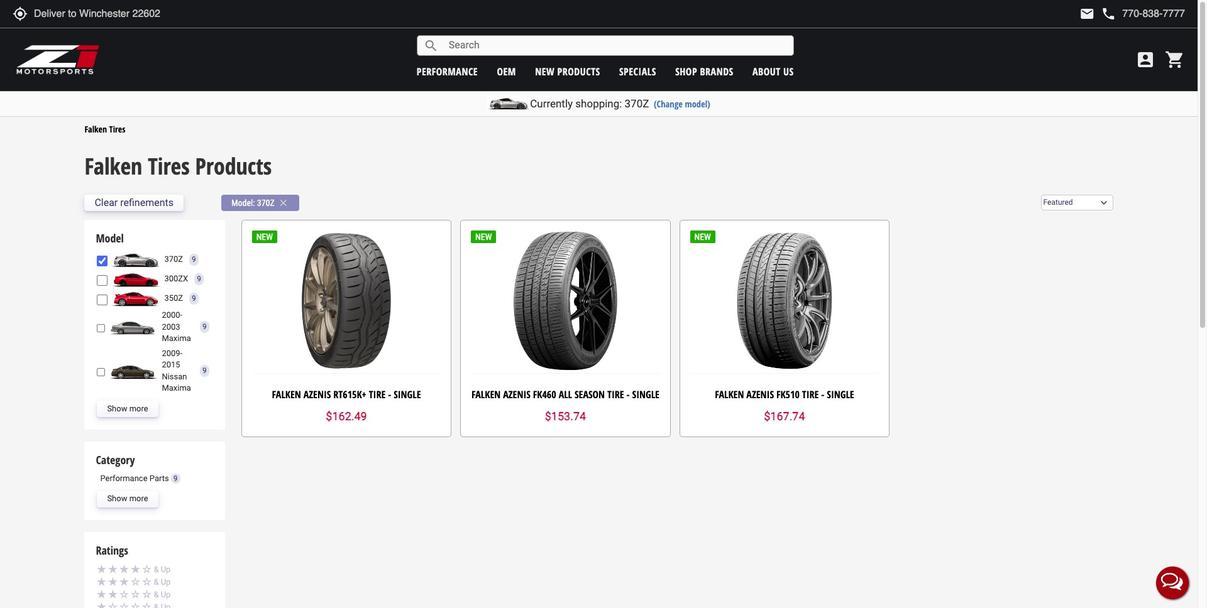 Task type: vqa. For each thing, say whether or not it's contained in the screenshot.
my_location
yes



Task type: locate. For each thing, give the bounding box(es) containing it.
1 more from the top
[[129, 404, 148, 414]]

falken
[[85, 123, 107, 135], [85, 151, 142, 182], [272, 388, 301, 402], [472, 388, 501, 402], [715, 388, 744, 402]]

370z left (change
[[625, 98, 649, 110]]

show more down nissan maxima a35 2009 2010 2011 2012 2013 2014 2015 vq35de 3.5l le s sv sr sport z1 motorsports image at the left of the page
[[107, 404, 148, 414]]

us
[[784, 64, 794, 78]]

& inside 4 & up element
[[154, 566, 159, 575]]

falken tires link
[[85, 123, 125, 135]]

model: 370z close
[[231, 197, 289, 209]]

2 & up from the top
[[154, 578, 171, 588]]

nissan
[[162, 372, 187, 382]]

Search search field
[[439, 36, 794, 55]]

& up up 1 & up "element"
[[154, 591, 171, 600]]

1 show from the top
[[107, 404, 127, 414]]

9 for 2000- 2003 maxima
[[202, 323, 207, 332]]

clear refinements button
[[85, 195, 184, 211]]

1 tire from the left
[[369, 388, 386, 402]]

up up 1 & up "element"
[[161, 591, 171, 600]]

2 show more button from the top
[[97, 492, 158, 508]]

(change model) link
[[654, 98, 711, 110]]

new products link
[[535, 64, 601, 78]]

close
[[278, 197, 289, 209]]

0 horizontal spatial 370z
[[164, 255, 183, 264]]

0 horizontal spatial -
[[388, 388, 391, 402]]

$153.74
[[545, 410, 586, 423]]

1 vertical spatial more
[[129, 495, 148, 504]]

1 - from the left
[[388, 388, 391, 402]]

2 horizontal spatial azenis
[[747, 388, 774, 402]]

2 single from the left
[[633, 388, 660, 402]]

show more for category
[[107, 495, 148, 504]]

3 tire from the left
[[803, 388, 819, 402]]

1 vertical spatial show more
[[107, 495, 148, 504]]

& up 3 & up element
[[154, 566, 159, 575]]

1 azenis from the left
[[304, 388, 331, 402]]

9 right 350z
[[192, 294, 196, 303]]

3 & from the top
[[154, 591, 159, 600]]

maxima down 2003
[[162, 334, 191, 344]]

& up inside 2 & up element
[[154, 591, 171, 600]]

mail link
[[1080, 6, 1095, 21]]

0 vertical spatial tires
[[109, 123, 125, 135]]

3 single from the left
[[827, 388, 855, 402]]

370z up '300zx'
[[164, 255, 183, 264]]

1 up from the top
[[161, 566, 171, 575]]

more for category
[[129, 495, 148, 504]]

falken for falken azenis fk510 tire - single
[[715, 388, 744, 402]]

& up inside 3 & up element
[[154, 578, 171, 588]]

azenis left rt615k+
[[304, 388, 331, 402]]

2 horizontal spatial -
[[822, 388, 825, 402]]

clear
[[95, 197, 118, 209]]

0 vertical spatial & up
[[154, 566, 171, 575]]

show more for model
[[107, 404, 148, 414]]

2 horizontal spatial single
[[827, 388, 855, 402]]

azenis left fk460
[[503, 388, 531, 402]]

tires for falken tires
[[109, 123, 125, 135]]

2 vertical spatial 370z
[[164, 255, 183, 264]]

single right rt615k+
[[394, 388, 421, 402]]

2000- 2003 maxima
[[162, 311, 191, 344]]

fk510
[[777, 388, 800, 402]]

tire right fk510
[[803, 388, 819, 402]]

more down 'performance'
[[129, 495, 148, 504]]

show more button down nissan maxima a35 2009 2010 2011 2012 2013 2014 2015 vq35de 3.5l le s sv sr sport z1 motorsports image at the left of the page
[[97, 401, 158, 418]]

0 horizontal spatial tires
[[109, 123, 125, 135]]

azenis for fk460
[[503, 388, 531, 402]]

show down 'performance'
[[107, 495, 127, 504]]

1 vertical spatial up
[[161, 578, 171, 588]]

show more button down 'performance'
[[97, 492, 158, 508]]

& up 2 & up element
[[154, 578, 159, 588]]

1 horizontal spatial tires
[[148, 151, 190, 182]]

nissan 350z z33 2003 2004 2005 2006 2007 2008 2009 vq35de 3.5l revup rev up vq35hr nismo z1 motorsports image
[[111, 291, 161, 307]]

2 up from the top
[[161, 578, 171, 588]]

9 inside category performance parts 9
[[174, 475, 178, 484]]

products
[[195, 151, 272, 182]]

$162.49
[[326, 410, 367, 423]]

category performance parts 9
[[96, 453, 178, 484]]

tire for falken azenis rt615k+ tire - single
[[369, 388, 386, 402]]

- for falken azenis fk510 tire - single
[[822, 388, 825, 402]]

0 vertical spatial show more
[[107, 404, 148, 414]]

0 vertical spatial &
[[154, 566, 159, 575]]

single right fk510
[[827, 388, 855, 402]]

azenis for fk510
[[747, 388, 774, 402]]

370z left close
[[257, 198, 275, 208]]

1 horizontal spatial 370z
[[257, 198, 275, 208]]

0 horizontal spatial tire
[[369, 388, 386, 402]]

1 vertical spatial tires
[[148, 151, 190, 182]]

0 horizontal spatial azenis
[[304, 388, 331, 402]]

& up
[[154, 566, 171, 575], [154, 578, 171, 588], [154, 591, 171, 600]]

1 horizontal spatial -
[[627, 388, 630, 402]]

2 maxima from the top
[[162, 384, 191, 393]]

model)
[[685, 98, 711, 110]]

2 & up element
[[97, 589, 212, 602]]

9 for 350z
[[192, 294, 196, 303]]

- right season
[[627, 388, 630, 402]]

1 vertical spatial 370z
[[257, 198, 275, 208]]

1 show more from the top
[[107, 404, 148, 414]]

300zx
[[164, 274, 188, 284]]

1 vertical spatial show more button
[[97, 492, 158, 508]]

up for 2 & up element
[[161, 591, 171, 600]]

- right fk510
[[822, 388, 825, 402]]

show for category
[[107, 495, 127, 504]]

& inside 3 & up element
[[154, 578, 159, 588]]

falken tires products
[[85, 151, 272, 182]]

2 vertical spatial & up
[[154, 591, 171, 600]]

up
[[161, 566, 171, 575], [161, 578, 171, 588], [161, 591, 171, 600]]

9 for 300zx
[[197, 275, 201, 283]]

show
[[107, 404, 127, 414], [107, 495, 127, 504]]

performance
[[100, 474, 148, 484]]

falken for falken azenis fk460 all season tire - single
[[472, 388, 501, 402]]

tire right season
[[608, 388, 624, 402]]

azenis
[[304, 388, 331, 402], [503, 388, 531, 402], [747, 388, 774, 402]]

2 - from the left
[[627, 388, 630, 402]]

1 horizontal spatial tire
[[608, 388, 624, 402]]

parts
[[150, 474, 169, 484]]

2000-
[[162, 311, 183, 320]]

9 right 2000- 2003 maxima at the left
[[202, 323, 207, 332]]

3 - from the left
[[822, 388, 825, 402]]

& up 1 & up "element"
[[154, 591, 159, 600]]

model
[[96, 231, 124, 246]]

specials link
[[620, 64, 657, 78]]

show more down 'performance'
[[107, 495, 148, 504]]

single for falken azenis fk510 tire - single
[[827, 388, 855, 402]]

falken azenis fk510 tire - single
[[715, 388, 855, 402]]

9 right nissan 370z z34 2009 2010 2011 2012 2013 2014 2015 2016 2017 2018 2019 3.7l vq37vhr vhr nismo z1 motorsports image on the left
[[192, 255, 196, 264]]

shopping:
[[576, 98, 622, 110]]

performance
[[417, 64, 478, 78]]

9 right '300zx'
[[197, 275, 201, 283]]

ratings
[[96, 544, 128, 559]]

& up up 2 & up element
[[154, 578, 171, 588]]

1 vertical spatial &
[[154, 578, 159, 588]]

0 horizontal spatial single
[[394, 388, 421, 402]]

tire
[[369, 388, 386, 402], [608, 388, 624, 402], [803, 388, 819, 402]]

maxima
[[162, 334, 191, 344], [162, 384, 191, 393]]

azenis left fk510
[[747, 388, 774, 402]]

1 vertical spatial maxima
[[162, 384, 191, 393]]

clear refinements
[[95, 197, 174, 209]]

azenis for rt615k+
[[304, 388, 331, 402]]

1 horizontal spatial azenis
[[503, 388, 531, 402]]

3 & up from the top
[[154, 591, 171, 600]]

350z
[[164, 294, 183, 303]]

shopping_cart
[[1166, 50, 1186, 70]]

2003
[[162, 322, 180, 332]]

new
[[535, 64, 555, 78]]

& up inside 4 & up element
[[154, 566, 171, 575]]

0 vertical spatial 370z
[[625, 98, 649, 110]]

2 vertical spatial up
[[161, 591, 171, 600]]

& for 3 & up element
[[154, 578, 159, 588]]

-
[[388, 388, 391, 402], [627, 388, 630, 402], [822, 388, 825, 402]]

single for falken azenis rt615k+ tire - single
[[394, 388, 421, 402]]

0 vertical spatial up
[[161, 566, 171, 575]]

1 horizontal spatial single
[[633, 388, 660, 402]]

phone link
[[1102, 6, 1186, 21]]

& inside 2 & up element
[[154, 591, 159, 600]]

show more button
[[97, 401, 158, 418], [97, 492, 158, 508]]

more
[[129, 404, 148, 414], [129, 495, 148, 504]]

9 for 370z
[[192, 255, 196, 264]]

- right rt615k+
[[388, 388, 391, 402]]

up up 3 & up element
[[161, 566, 171, 575]]

show more
[[107, 404, 148, 414], [107, 495, 148, 504]]

tire right rt615k+
[[369, 388, 386, 402]]

9 right parts on the left bottom
[[174, 475, 178, 484]]

2 azenis from the left
[[503, 388, 531, 402]]

2 & from the top
[[154, 578, 159, 588]]

nissan 370z z34 2009 2010 2011 2012 2013 2014 2015 2016 2017 2018 2019 3.7l vq37vhr vhr nismo z1 motorsports image
[[111, 252, 161, 268]]

mail phone
[[1080, 6, 1117, 21]]

& up up 3 & up element
[[154, 566, 171, 575]]

2 vertical spatial &
[[154, 591, 159, 600]]

single
[[394, 388, 421, 402], [633, 388, 660, 402], [827, 388, 855, 402]]

tires for falken tires products
[[148, 151, 190, 182]]

1 & from the top
[[154, 566, 159, 575]]

2 more from the top
[[129, 495, 148, 504]]

refinements
[[120, 197, 174, 209]]

single right season
[[633, 388, 660, 402]]

3 azenis from the left
[[747, 388, 774, 402]]

falken for falken azenis rt615k+ tire - single
[[272, 388, 301, 402]]

2 show from the top
[[107, 495, 127, 504]]

2009- 2015 nissan maxima
[[162, 349, 191, 393]]

1 vertical spatial show
[[107, 495, 127, 504]]

show down nissan maxima a35 2009 2010 2011 2012 2013 2014 2015 vq35de 3.5l le s sv sr sport z1 motorsports image at the left of the page
[[107, 404, 127, 414]]

1 show more button from the top
[[97, 401, 158, 418]]

1 single from the left
[[394, 388, 421, 402]]

None checkbox
[[97, 256, 108, 266], [97, 324, 105, 334], [97, 256, 108, 266], [97, 324, 105, 334]]

2 horizontal spatial tire
[[803, 388, 819, 402]]

1 & up from the top
[[154, 566, 171, 575]]

maxima down "nissan"
[[162, 384, 191, 393]]

tires
[[109, 123, 125, 135], [148, 151, 190, 182]]

&
[[154, 566, 159, 575], [154, 578, 159, 588], [154, 591, 159, 600]]

2015
[[162, 361, 180, 370]]

0 vertical spatial show more button
[[97, 401, 158, 418]]

up up 2 & up element
[[161, 578, 171, 588]]

0 vertical spatial maxima
[[162, 334, 191, 344]]

3 & up element
[[97, 576, 212, 589]]

shop brands
[[676, 64, 734, 78]]

about
[[753, 64, 781, 78]]

my_location
[[13, 6, 28, 21]]

& up for 2 & up element
[[154, 591, 171, 600]]

1 vertical spatial & up
[[154, 578, 171, 588]]

more down nissan maxima a35 2009 2010 2011 2012 2013 2014 2015 vq35de 3.5l le s sv sr sport z1 motorsports image at the left of the page
[[129, 404, 148, 414]]

0 vertical spatial more
[[129, 404, 148, 414]]

2 show more from the top
[[107, 495, 148, 504]]

9 right 2009- 2015 nissan maxima on the bottom left of page
[[202, 367, 207, 376]]

370z
[[625, 98, 649, 110], [257, 198, 275, 208], [164, 255, 183, 264]]

model:
[[231, 198, 255, 208]]

None checkbox
[[97, 275, 108, 286], [97, 295, 108, 305], [97, 368, 105, 378], [97, 275, 108, 286], [97, 295, 108, 305], [97, 368, 105, 378]]

0 vertical spatial show
[[107, 404, 127, 414]]

3 up from the top
[[161, 591, 171, 600]]

9
[[192, 255, 196, 264], [197, 275, 201, 283], [192, 294, 196, 303], [202, 323, 207, 332], [202, 367, 207, 376], [174, 475, 178, 484]]

& for 2 & up element
[[154, 591, 159, 600]]



Task type: describe. For each thing, give the bounding box(es) containing it.
new products
[[535, 64, 601, 78]]

2009-
[[162, 349, 183, 358]]

all
[[559, 388, 573, 402]]

2 horizontal spatial 370z
[[625, 98, 649, 110]]

show more button for category
[[97, 492, 158, 508]]

4 & up element
[[97, 564, 212, 577]]

products
[[558, 64, 601, 78]]

& for 4 & up element
[[154, 566, 159, 575]]

specials
[[620, 64, 657, 78]]

search
[[424, 38, 439, 53]]

show for model
[[107, 404, 127, 414]]

1 & up element
[[97, 601, 212, 609]]

category
[[96, 453, 135, 468]]

brands
[[700, 64, 734, 78]]

falken azenis fk460 all season tire - single
[[472, 388, 660, 402]]

oem
[[497, 64, 516, 78]]

account_box
[[1136, 50, 1156, 70]]

shop brands link
[[676, 64, 734, 78]]

z1 motorsports logo image
[[16, 44, 100, 75]]

performance link
[[417, 64, 478, 78]]

shop
[[676, 64, 698, 78]]

falken for falken tires products
[[85, 151, 142, 182]]

up for 4 & up element
[[161, 566, 171, 575]]

show more button for model
[[97, 401, 158, 418]]

mail
[[1080, 6, 1095, 21]]

370z inside model: 370z close
[[257, 198, 275, 208]]

currently
[[530, 98, 573, 110]]

falken tires
[[85, 123, 125, 135]]

nissan 300zx z32 1990 1991 1992 1993 1994 1995 1996 vg30dett vg30de twin turbo non turbo z1 motorsports image
[[111, 271, 161, 288]]

tire for falken azenis fk510 tire - single
[[803, 388, 819, 402]]

nissan maxima a35 2009 2010 2011 2012 2013 2014 2015 vq35de 3.5l le s sv sr sport z1 motorsports image
[[108, 364, 159, 380]]

account_box link
[[1133, 50, 1159, 70]]

falken azenis rt615k+ tire - single
[[272, 388, 421, 402]]

9 for 2009- 2015 nissan maxima
[[202, 367, 207, 376]]

nissan maxima a33b 2000 2001 2002 2003 image
[[108, 320, 159, 336]]

- for falken azenis rt615k+ tire - single
[[388, 388, 391, 402]]

more for model
[[129, 404, 148, 414]]

(change
[[654, 98, 683, 110]]

up for 3 & up element
[[161, 578, 171, 588]]

fk460
[[533, 388, 557, 402]]

rt615k+
[[334, 388, 367, 402]]

2 tire from the left
[[608, 388, 624, 402]]

$167.74
[[764, 410, 806, 423]]

about us
[[753, 64, 794, 78]]

falken for falken tires
[[85, 123, 107, 135]]

currently shopping: 370z (change model)
[[530, 98, 711, 110]]

& up for 4 & up element
[[154, 566, 171, 575]]

shopping_cart link
[[1163, 50, 1186, 70]]

season
[[575, 388, 605, 402]]

phone
[[1102, 6, 1117, 21]]

& up for 3 & up element
[[154, 578, 171, 588]]

oem link
[[497, 64, 516, 78]]

about us link
[[753, 64, 794, 78]]

1 maxima from the top
[[162, 334, 191, 344]]



